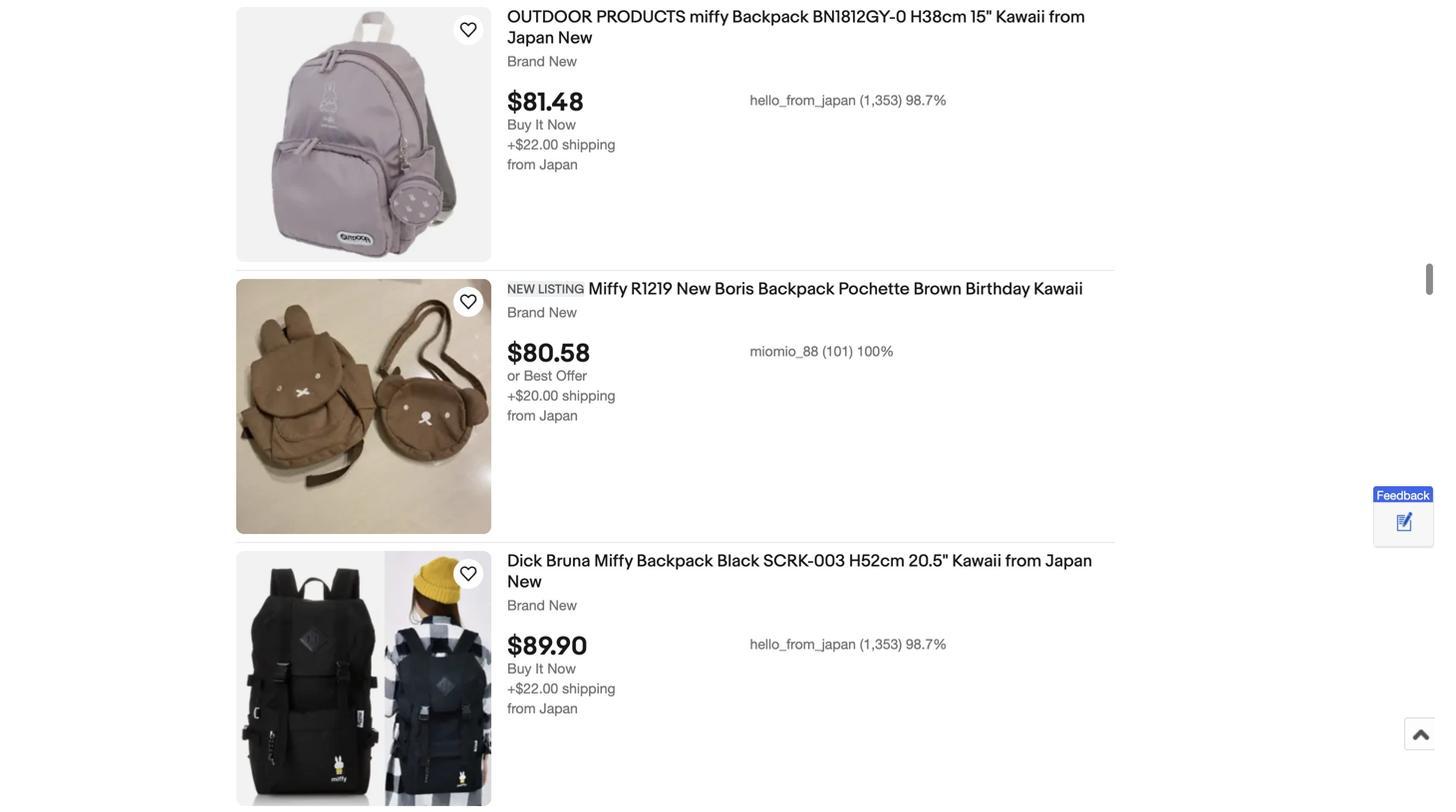 Task type: locate. For each thing, give the bounding box(es) containing it.
new
[[558, 28, 593, 49], [549, 53, 577, 69], [677, 279, 711, 300], [507, 282, 535, 298], [549, 304, 577, 320], [507, 572, 542, 593], [549, 597, 577, 613]]

miffy right bruna
[[594, 551, 633, 572]]

0 vertical spatial 98.7%
[[906, 92, 947, 108]]

1 shipping from the top
[[562, 136, 616, 153]]

0 vertical spatial kawaii
[[996, 7, 1045, 28]]

$81.48
[[507, 88, 584, 119]]

1 vertical spatial hello_from_japan (1,353) 98.7% buy it now +$22.00 shipping from japan
[[507, 636, 947, 717]]

backpack inside the outdoor products miffy backpack bn1812gy-0 h38cm 15" kawaii from japan new brand new
[[732, 7, 809, 28]]

1 vertical spatial (1,353)
[[860, 636, 902, 653]]

hello_from_japan
[[750, 92, 856, 108], [750, 636, 856, 653]]

now
[[547, 116, 576, 133], [547, 661, 576, 677]]

0 vertical spatial now
[[547, 116, 576, 133]]

kawaii right 15"
[[996, 7, 1045, 28]]

+$20.00
[[507, 387, 558, 404]]

2 vertical spatial kawaii
[[952, 551, 1002, 572]]

0 vertical spatial miffy
[[589, 279, 627, 300]]

1 vertical spatial brand
[[507, 304, 545, 320]]

japan
[[507, 28, 554, 49], [540, 156, 578, 173], [540, 407, 578, 424], [1045, 551, 1092, 572], [540, 700, 578, 717]]

brand inside dick bruna miffy backpack black scrk-003 h52cm 20.5" kawaii from japan new brand new
[[507, 597, 545, 613]]

brand down listing at the top left
[[507, 304, 545, 320]]

brand down the dick
[[507, 597, 545, 613]]

1 brand from the top
[[507, 53, 545, 69]]

1 vertical spatial it
[[536, 661, 544, 677]]

2 now from the top
[[547, 661, 576, 677]]

backpack inside new listing miffy r1219 new boris  backpack pochette brown birthday kawaii brand new
[[758, 279, 835, 300]]

1 it from the top
[[536, 116, 544, 133]]

3 shipping from the top
[[562, 680, 616, 697]]

from for $80.58
[[507, 407, 536, 424]]

miffy for $89.90
[[594, 551, 633, 572]]

dick bruna miffy backpack black scrk-003 h52cm 20.5" kawaii from japan new link
[[507, 551, 1114, 597]]

backpack for $81.48
[[732, 7, 809, 28]]

shipping down offer
[[562, 387, 616, 404]]

from down +$20.00
[[507, 407, 536, 424]]

+$22.00 down $89.90
[[507, 680, 558, 697]]

1 vertical spatial kawaii
[[1034, 279, 1083, 300]]

backpack right boris
[[758, 279, 835, 300]]

hello_from_japan down dick bruna miffy backpack black scrk-003 h52cm 20.5" kawaii from japan new brand new
[[750, 636, 856, 653]]

0 vertical spatial +$22.00
[[507, 136, 558, 153]]

0 vertical spatial it
[[536, 116, 544, 133]]

buy
[[507, 116, 532, 133], [507, 661, 532, 677]]

from
[[1049, 7, 1085, 28], [507, 156, 536, 173], [507, 407, 536, 424], [1006, 551, 1042, 572], [507, 700, 536, 717]]

buy for $81.48
[[507, 116, 532, 133]]

0 vertical spatial buy
[[507, 116, 532, 133]]

hello_from_japan for $81.48
[[750, 92, 856, 108]]

miffy for $80.58
[[589, 279, 627, 300]]

2 (1,353) from the top
[[860, 636, 902, 653]]

0 vertical spatial shipping
[[562, 136, 616, 153]]

feedback
[[1377, 488, 1430, 502]]

from inside the outdoor products miffy backpack bn1812gy-0 h38cm 15" kawaii from japan new brand new
[[1049, 7, 1085, 28]]

from inside miomio_88 (101) 100% or best offer +$20.00 shipping from japan
[[507, 407, 536, 424]]

(1,353) down '0'
[[860, 92, 902, 108]]

100%
[[857, 343, 894, 360]]

brand
[[507, 53, 545, 69], [507, 304, 545, 320], [507, 597, 545, 613]]

shipping for $81.48
[[562, 136, 616, 153]]

miffy inside dick bruna miffy backpack black scrk-003 h52cm 20.5" kawaii from japan new brand new
[[594, 551, 633, 572]]

(1,353)
[[860, 92, 902, 108], [860, 636, 902, 653]]

kawaii right birthday
[[1034, 279, 1083, 300]]

98.7%
[[906, 92, 947, 108], [906, 636, 947, 653]]

2 vertical spatial brand
[[507, 597, 545, 613]]

backpack
[[732, 7, 809, 28], [758, 279, 835, 300], [637, 551, 713, 572]]

shipping down $81.48
[[562, 136, 616, 153]]

best
[[524, 367, 552, 384]]

brand inside the outdoor products miffy backpack bn1812gy-0 h38cm 15" kawaii from japan new brand new
[[507, 53, 545, 69]]

1 vertical spatial miffy
[[594, 551, 633, 572]]

miomio_88 (101) 100% or best offer +$20.00 shipping from japan
[[507, 343, 894, 424]]

2 it from the top
[[536, 661, 544, 677]]

hello_from_japan (1,353) 98.7% buy it now +$22.00 shipping from japan for $89.90
[[507, 636, 947, 717]]

(1,353) for $89.90
[[860, 636, 902, 653]]

1 98.7% from the top
[[906, 92, 947, 108]]

1 (1,353) from the top
[[860, 92, 902, 108]]

new listing miffy r1219 new boris  backpack pochette brown birthday kawaii brand new
[[507, 279, 1083, 320]]

0 vertical spatial hello_from_japan (1,353) 98.7% buy it now +$22.00 shipping from japan
[[507, 92, 947, 173]]

1 vertical spatial backpack
[[758, 279, 835, 300]]

$80.58
[[507, 339, 591, 370]]

20.5"
[[909, 551, 948, 572]]

1 vertical spatial now
[[547, 661, 576, 677]]

2 shipping from the top
[[562, 387, 616, 404]]

miffy r1219 new boris  backpack pochette brown birthday kawaii image
[[236, 279, 491, 534]]

kawaii
[[996, 7, 1045, 28], [1034, 279, 1083, 300], [952, 551, 1002, 572]]

1 vertical spatial buy
[[507, 661, 532, 677]]

+$22.00 for $89.90
[[507, 680, 558, 697]]

2 hello_from_japan (1,353) 98.7% buy it now +$22.00 shipping from japan from the top
[[507, 636, 947, 717]]

(101)
[[823, 343, 853, 360]]

kawaii inside dick bruna miffy backpack black scrk-003 h52cm 20.5" kawaii from japan new brand new
[[952, 551, 1002, 572]]

shipping inside miomio_88 (101) 100% or best offer +$20.00 shipping from japan
[[562, 387, 616, 404]]

black
[[717, 551, 760, 572]]

shipping
[[562, 136, 616, 153], [562, 387, 616, 404], [562, 680, 616, 697]]

0 vertical spatial brand
[[507, 53, 545, 69]]

2 +$22.00 from the top
[[507, 680, 558, 697]]

1 vertical spatial hello_from_japan
[[750, 636, 856, 653]]

miffy left r1219
[[589, 279, 627, 300]]

98.7% down 20.5"
[[906, 636, 947, 653]]

1 hello_from_japan from the top
[[750, 92, 856, 108]]

from right 15"
[[1049, 7, 1085, 28]]

from inside dick bruna miffy backpack black scrk-003 h52cm 20.5" kawaii from japan new brand new
[[1006, 551, 1042, 572]]

15"
[[971, 7, 992, 28]]

miffy inside new listing miffy r1219 new boris  backpack pochette brown birthday kawaii brand new
[[589, 279, 627, 300]]

3 brand from the top
[[507, 597, 545, 613]]

hello_from_japan (1,353) 98.7% buy it now +$22.00 shipping from japan
[[507, 92, 947, 173], [507, 636, 947, 717]]

1 hello_from_japan (1,353) 98.7% buy it now +$22.00 shipping from japan from the top
[[507, 92, 947, 173]]

from down $81.48
[[507, 156, 536, 173]]

miffy
[[690, 7, 728, 28]]

1 vertical spatial 98.7%
[[906, 636, 947, 653]]

hello_from_japan down the outdoor products miffy backpack bn1812gy-0 h38cm 15" kawaii from japan new brand new
[[750, 92, 856, 108]]

now for $81.48
[[547, 116, 576, 133]]

backpack left black
[[637, 551, 713, 572]]

2 buy from the top
[[507, 661, 532, 677]]

1 now from the top
[[547, 116, 576, 133]]

+$22.00
[[507, 136, 558, 153], [507, 680, 558, 697]]

outdoor
[[507, 7, 593, 28]]

miffy
[[589, 279, 627, 300], [594, 551, 633, 572]]

2 98.7% from the top
[[906, 636, 947, 653]]

kawaii right 20.5"
[[952, 551, 1002, 572]]

98.7% down h38cm
[[906, 92, 947, 108]]

2 hello_from_japan from the top
[[750, 636, 856, 653]]

0 vertical spatial hello_from_japan
[[750, 92, 856, 108]]

pochette
[[839, 279, 910, 300]]

backpack right the miffy
[[732, 7, 809, 28]]

dick bruna miffy backpack black scrk-003 h52cm 20.5" kawaii from japan new image
[[236, 551, 491, 806]]

1 vertical spatial shipping
[[562, 387, 616, 404]]

or
[[507, 367, 520, 384]]

2 vertical spatial backpack
[[637, 551, 713, 572]]

1 vertical spatial +$22.00
[[507, 680, 558, 697]]

from down $89.90
[[507, 700, 536, 717]]

offer
[[556, 367, 587, 384]]

from right 20.5"
[[1006, 551, 1042, 572]]

from for $89.90
[[507, 700, 536, 717]]

watch outdoor products miffy backpack bn1812gy-0 h38cm 15" kawaii from japan new image
[[457, 18, 480, 42]]

japan inside miomio_88 (101) 100% or best offer +$20.00 shipping from japan
[[540, 407, 578, 424]]

bn1812gy-
[[813, 7, 896, 28]]

2 brand from the top
[[507, 304, 545, 320]]

it
[[536, 116, 544, 133], [536, 661, 544, 677]]

1 +$22.00 from the top
[[507, 136, 558, 153]]

(1,353) down h52cm
[[860, 636, 902, 653]]

+$22.00 for $81.48
[[507, 136, 558, 153]]

0 vertical spatial backpack
[[732, 7, 809, 28]]

1 buy from the top
[[507, 116, 532, 133]]

r1219
[[631, 279, 673, 300]]

outdoor products miffy backpack bn1812gy-0 h38cm 15" kawaii from japan new brand new
[[507, 7, 1085, 69]]

98.7% for $81.48
[[906, 92, 947, 108]]

new left boris
[[677, 279, 711, 300]]

kawaii inside the outdoor products miffy backpack bn1812gy-0 h38cm 15" kawaii from japan new brand new
[[996, 7, 1045, 28]]

brand up $81.48
[[507, 53, 545, 69]]

backpack inside dick bruna miffy backpack black scrk-003 h52cm 20.5" kawaii from japan new brand new
[[637, 551, 713, 572]]

0
[[896, 7, 907, 28]]

+$22.00 down $81.48
[[507, 136, 558, 153]]

0 vertical spatial (1,353)
[[860, 92, 902, 108]]

brand inside new listing miffy r1219 new boris  backpack pochette brown birthday kawaii brand new
[[507, 304, 545, 320]]

shipping down $89.90
[[562, 680, 616, 697]]

2 vertical spatial shipping
[[562, 680, 616, 697]]



Task type: describe. For each thing, give the bounding box(es) containing it.
h38cm
[[910, 7, 967, 28]]

japan inside the outdoor products miffy backpack bn1812gy-0 h38cm 15" kawaii from japan new brand new
[[507, 28, 554, 49]]

boris
[[715, 279, 754, 300]]

new left products
[[558, 28, 593, 49]]

new down outdoor
[[549, 53, 577, 69]]

buy for $89.90
[[507, 661, 532, 677]]

new down bruna
[[549, 597, 577, 613]]

outdoor products miffy backpack bn1812gy-0 h38cm 15" kawaii from japan new heading
[[507, 7, 1085, 49]]

dick bruna miffy backpack black scrk-003 h52cm 20.5" kawaii from japan new brand new
[[507, 551, 1092, 613]]

brown
[[914, 279, 962, 300]]

(1,353) for $81.48
[[860, 92, 902, 108]]

miffy r1219 new boris  backpack pochette brown birthday kawaii heading
[[507, 279, 1083, 300]]

new left listing at the top left
[[507, 282, 535, 298]]

japan for $89.90
[[540, 700, 578, 717]]

birthday
[[966, 279, 1030, 300]]

japan inside dick bruna miffy backpack black scrk-003 h52cm 20.5" kawaii from japan new brand new
[[1045, 551, 1092, 572]]

bruna
[[546, 551, 590, 572]]

hello_from_japan (1,353) 98.7% buy it now +$22.00 shipping from japan for $81.48
[[507, 92, 947, 173]]

98.7% for $89.90
[[906, 636, 947, 653]]

from for $81.48
[[507, 156, 536, 173]]

japan for $80.58
[[540, 407, 578, 424]]

003
[[814, 551, 845, 572]]

backpack for $89.90
[[637, 551, 713, 572]]

$89.90
[[507, 632, 588, 663]]

miomio_88
[[750, 343, 819, 360]]

h52cm
[[849, 551, 905, 572]]

dick
[[507, 551, 542, 572]]

now for $89.90
[[547, 661, 576, 677]]

scrk-
[[763, 551, 814, 572]]

watch dick bruna miffy backpack black scrk-003 h52cm 20.5" kawaii from japan new image
[[457, 562, 480, 586]]

new left bruna
[[507, 572, 542, 593]]

it for $81.48
[[536, 116, 544, 133]]

outdoor products miffy backpack bn1812gy-0 h38cm 15" kawaii from japan new link
[[507, 7, 1114, 52]]

listing
[[538, 282, 585, 298]]

it for $89.90
[[536, 661, 544, 677]]

shipping for $80.58
[[562, 387, 616, 404]]

kawaii inside new listing miffy r1219 new boris  backpack pochette brown birthday kawaii brand new
[[1034, 279, 1083, 300]]

new down listing at the top left
[[549, 304, 577, 320]]

shipping for $89.90
[[562, 680, 616, 697]]

hello_from_japan for $89.90
[[750, 636, 856, 653]]

watch miffy r1219 new boris  backpack pochette brown birthday kawaii image
[[457, 290, 480, 314]]

products
[[596, 7, 686, 28]]

japan for $81.48
[[540, 156, 578, 173]]

outdoor products miffy backpack bn1812gy-0 h38cm 15" kawaii from japan new image
[[236, 7, 491, 262]]

dick bruna miffy backpack black scrk-003 h52cm 20.5" kawaii from japan new heading
[[507, 551, 1092, 593]]



Task type: vqa. For each thing, say whether or not it's contained in the screenshot.
hello_from_japan to the top
yes



